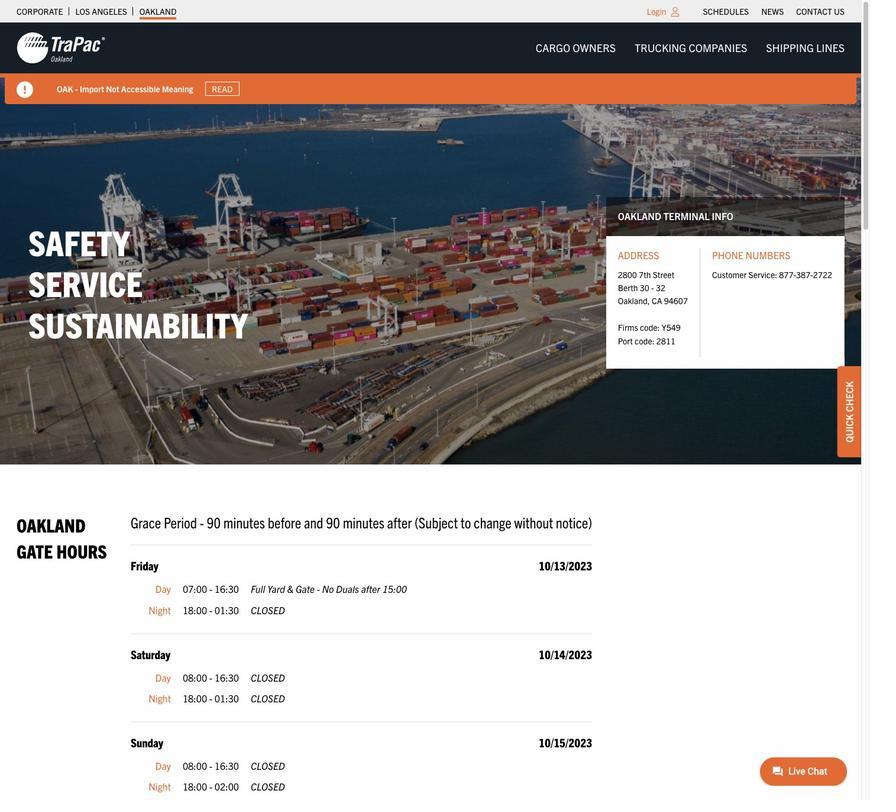 Task type: vqa. For each thing, say whether or not it's contained in the screenshot.


Task type: describe. For each thing, give the bounding box(es) containing it.
day for friday
[[155, 583, 171, 595]]

address
[[618, 249, 660, 261]]

terminal
[[664, 210, 710, 222]]

877-
[[780, 269, 797, 280]]

friday
[[131, 558, 158, 573]]

news link
[[762, 3, 784, 20]]

safety service sustainability
[[28, 220, 248, 346]]

read link
[[205, 82, 240, 96]]

news
[[762, 6, 784, 17]]

08:00 - 16:30 for sunday
[[183, 760, 239, 772]]

(subject
[[415, 513, 458, 532]]

08:00 for saturday
[[183, 672, 207, 683]]

night for friday
[[149, 604, 171, 616]]

change
[[474, 513, 512, 532]]

full
[[251, 583, 265, 595]]

phone
[[713, 249, 744, 261]]

contact us
[[797, 6, 845, 17]]

trucking companies
[[635, 41, 748, 54]]

2811
[[657, 335, 676, 346]]

1 horizontal spatial gate
[[296, 583, 315, 595]]

oakland gate hours
[[17, 513, 107, 562]]

before
[[268, 513, 301, 532]]

los angeles link
[[75, 3, 127, 20]]

oakland,
[[618, 296, 650, 306]]

yard
[[267, 583, 285, 595]]

companies
[[689, 41, 748, 54]]

oakland link
[[140, 3, 177, 20]]

18:00 for sunday
[[183, 781, 207, 793]]

oakland for oakland terminal info
[[618, 210, 662, 222]]

closed for friday
[[251, 604, 285, 616]]

duals
[[336, 583, 359, 595]]

night for sunday
[[149, 781, 171, 793]]

no
[[322, 583, 334, 595]]

day for saturday
[[155, 672, 171, 683]]

01:30 for friday
[[215, 604, 239, 616]]

check
[[844, 381, 856, 412]]

corporate
[[17, 6, 63, 17]]

0 vertical spatial code:
[[640, 322, 660, 333]]

saturday
[[131, 647, 171, 661]]

2722
[[814, 269, 833, 280]]

1 minutes from the left
[[224, 513, 265, 532]]

firms code:  y549 port code:  2811
[[618, 322, 681, 346]]

ca
[[652, 296, 663, 306]]

us
[[835, 6, 845, 17]]

y549
[[662, 322, 681, 333]]

1 90 from the left
[[207, 513, 221, 532]]

schedules link
[[703, 3, 749, 20]]

18:00 - 01:30 for friday
[[183, 604, 239, 616]]

and
[[304, 513, 323, 532]]

los angeles
[[75, 6, 127, 17]]

service
[[28, 261, 143, 304]]

30
[[640, 282, 650, 293]]

to
[[461, 513, 471, 532]]

oak - import not accessible meaning
[[57, 83, 193, 94]]

oak
[[57, 83, 73, 94]]

closed for sunday
[[251, 781, 285, 793]]

period
[[164, 513, 197, 532]]

32
[[656, 282, 666, 293]]

contact us link
[[797, 3, 845, 20]]

customer
[[713, 269, 747, 280]]

info
[[712, 210, 734, 222]]

login link
[[647, 6, 667, 17]]

0 horizontal spatial after
[[362, 583, 381, 595]]

firms
[[618, 322, 638, 333]]

1 horizontal spatial after
[[387, 513, 412, 532]]

08:00 - 16:30 for saturday
[[183, 672, 239, 683]]

2800
[[618, 269, 637, 280]]

full yard & gate - no duals after 15:00
[[251, 583, 407, 595]]

2800 7th street berth 30 - 32 oakland, ca 94607
[[618, 269, 688, 306]]

angeles
[[92, 6, 127, 17]]

grace
[[131, 513, 161, 532]]

login
[[647, 6, 667, 17]]

numbers
[[746, 249, 791, 261]]

not
[[106, 83, 119, 94]]

18:00 for friday
[[183, 604, 207, 616]]

hours
[[56, 539, 107, 562]]

safety
[[28, 220, 130, 263]]

08:00 for sunday
[[183, 760, 207, 772]]



Task type: locate. For each thing, give the bounding box(es) containing it.
2 vertical spatial 16:30
[[215, 760, 239, 772]]

oakland up hours
[[17, 513, 86, 536]]

15:00
[[383, 583, 407, 595]]

1 vertical spatial menu bar
[[527, 36, 855, 60]]

oakland for oakland
[[140, 6, 177, 17]]

2 minutes from the left
[[343, 513, 385, 532]]

387-
[[797, 269, 814, 280]]

oakland terminal info
[[618, 210, 734, 222]]

menu bar up shipping
[[697, 3, 851, 20]]

cargo owners
[[536, 41, 616, 54]]

0 horizontal spatial gate
[[17, 539, 53, 562]]

2 16:30 from the top
[[215, 672, 239, 683]]

10/15/2023
[[539, 735, 593, 750]]

90
[[207, 513, 221, 532], [326, 513, 340, 532]]

1 vertical spatial 16:30
[[215, 672, 239, 683]]

day down "friday"
[[155, 583, 171, 595]]

10/13/2023
[[539, 558, 593, 573]]

read
[[212, 83, 233, 94]]

- inside the 2800 7th street berth 30 - 32 oakland, ca 94607
[[652, 282, 654, 293]]

gate right &
[[296, 583, 315, 595]]

quick
[[844, 414, 856, 443]]

3 16:30 from the top
[[215, 760, 239, 772]]

minutes
[[224, 513, 265, 532], [343, 513, 385, 532]]

2 08:00 from the top
[[183, 760, 207, 772]]

2 day from the top
[[155, 672, 171, 683]]

-
[[75, 83, 78, 94], [652, 282, 654, 293], [200, 513, 204, 532], [209, 583, 213, 595], [317, 583, 320, 595], [209, 604, 213, 616], [209, 672, 213, 683], [209, 693, 213, 704], [209, 760, 213, 772], [209, 781, 213, 793]]

code: up 2811
[[640, 322, 660, 333]]

18:00 - 01:30
[[183, 604, 239, 616], [183, 693, 239, 704]]

oakland up address
[[618, 210, 662, 222]]

1 vertical spatial day
[[155, 672, 171, 683]]

1 closed from the top
[[251, 604, 285, 616]]

night up saturday
[[149, 604, 171, 616]]

90 right and
[[326, 513, 340, 532]]

owners
[[573, 41, 616, 54]]

0 horizontal spatial oakland
[[17, 513, 86, 536]]

2 90 from the left
[[326, 513, 340, 532]]

after right duals
[[362, 583, 381, 595]]

0 vertical spatial 01:30
[[215, 604, 239, 616]]

minutes left before
[[224, 513, 265, 532]]

night down 'sunday'
[[149, 781, 171, 793]]

menu bar containing cargo owners
[[527, 36, 855, 60]]

1 vertical spatial 08:00 - 16:30
[[183, 760, 239, 772]]

1 horizontal spatial 90
[[326, 513, 340, 532]]

2 night from the top
[[149, 693, 171, 704]]

trucking companies link
[[626, 36, 757, 60]]

1 vertical spatial code:
[[635, 335, 655, 346]]

2 closed from the top
[[251, 672, 285, 683]]

07:00 - 16:30
[[183, 583, 239, 595]]

1 vertical spatial gate
[[296, 583, 315, 595]]

7th
[[639, 269, 651, 280]]

import
[[80, 83, 104, 94]]

1 vertical spatial after
[[362, 583, 381, 595]]

street
[[653, 269, 675, 280]]

0 vertical spatial after
[[387, 513, 412, 532]]

4 closed from the top
[[251, 760, 285, 772]]

lines
[[817, 41, 845, 54]]

1 night from the top
[[149, 604, 171, 616]]

0 vertical spatial 18:00 - 01:30
[[183, 604, 239, 616]]

0 vertical spatial 16:30
[[215, 583, 239, 595]]

customer service: 877-387-2722
[[713, 269, 833, 280]]

2 horizontal spatial oakland
[[618, 210, 662, 222]]

3 night from the top
[[149, 781, 171, 793]]

cargo owners link
[[527, 36, 626, 60]]

3 closed from the top
[[251, 693, 285, 704]]

day for sunday
[[155, 760, 171, 772]]

gate inside oakland gate hours
[[17, 539, 53, 562]]

code: right port
[[635, 335, 655, 346]]

02:00
[[215, 781, 239, 793]]

07:00
[[183, 583, 207, 595]]

solid image
[[17, 82, 33, 98]]

day down saturday
[[155, 672, 171, 683]]

oakland inside oakland gate hours
[[17, 513, 86, 536]]

2 vertical spatial 18:00
[[183, 781, 207, 793]]

los
[[75, 6, 90, 17]]

0 vertical spatial 18:00
[[183, 604, 207, 616]]

3 day from the top
[[155, 760, 171, 772]]

oakland
[[140, 6, 177, 17], [618, 210, 662, 222], [17, 513, 86, 536]]

banner containing cargo owners
[[0, 22, 871, 104]]

2 01:30 from the top
[[215, 693, 239, 704]]

1 horizontal spatial oakland
[[140, 6, 177, 17]]

berth
[[618, 282, 638, 293]]

3 18:00 from the top
[[183, 781, 207, 793]]

without
[[515, 513, 553, 532]]

1 18:00 from the top
[[183, 604, 207, 616]]

closed for saturday
[[251, 693, 285, 704]]

night down saturday
[[149, 693, 171, 704]]

0 vertical spatial oakland
[[140, 6, 177, 17]]

menu bar containing schedules
[[697, 3, 851, 20]]

08:00 - 16:30
[[183, 672, 239, 683], [183, 760, 239, 772]]

port
[[618, 335, 633, 346]]

banner
[[0, 22, 871, 104]]

2 18:00 - 01:30 from the top
[[183, 693, 239, 704]]

quick check
[[844, 381, 856, 443]]

quick check link
[[838, 366, 862, 457]]

night
[[149, 604, 171, 616], [149, 693, 171, 704], [149, 781, 171, 793]]

oakland image
[[17, 31, 105, 65]]

contact
[[797, 6, 833, 17]]

2 18:00 from the top
[[183, 693, 207, 704]]

sunday
[[131, 735, 163, 750]]

2 vertical spatial night
[[149, 781, 171, 793]]

10/14/2023
[[539, 647, 593, 661]]

18:00 for saturday
[[183, 693, 207, 704]]

1 horizontal spatial minutes
[[343, 513, 385, 532]]

sustainability
[[28, 302, 248, 346]]

0 horizontal spatial 90
[[207, 513, 221, 532]]

18:00 - 02:00
[[183, 781, 239, 793]]

closed
[[251, 604, 285, 616], [251, 672, 285, 683], [251, 693, 285, 704], [251, 760, 285, 772], [251, 781, 285, 793]]

01:30 for saturday
[[215, 693, 239, 704]]

1 16:30 from the top
[[215, 583, 239, 595]]

meaning
[[162, 83, 193, 94]]

shipping
[[767, 41, 814, 54]]

94607
[[665, 296, 688, 306]]

service:
[[749, 269, 778, 280]]

0 vertical spatial 08:00 - 16:30
[[183, 672, 239, 683]]

1 vertical spatial 18:00 - 01:30
[[183, 693, 239, 704]]

0 vertical spatial night
[[149, 604, 171, 616]]

shipping lines
[[767, 41, 845, 54]]

1 vertical spatial 01:30
[[215, 693, 239, 704]]

night for saturday
[[149, 693, 171, 704]]

after
[[387, 513, 412, 532], [362, 583, 381, 595]]

after left (subject
[[387, 513, 412, 532]]

1 vertical spatial 18:00
[[183, 693, 207, 704]]

menu bar down "light" image
[[527, 36, 855, 60]]

menu bar
[[697, 3, 851, 20], [527, 36, 855, 60]]

accessible
[[121, 83, 160, 94]]

0 vertical spatial menu bar
[[697, 3, 851, 20]]

1 08:00 - 16:30 from the top
[[183, 672, 239, 683]]

1 18:00 - 01:30 from the top
[[183, 604, 239, 616]]

oakland right angeles
[[140, 6, 177, 17]]

18:00 - 01:30 for saturday
[[183, 693, 239, 704]]

&
[[287, 583, 294, 595]]

1 08:00 from the top
[[183, 672, 207, 683]]

16:30 for sunday
[[215, 760, 239, 772]]

2 vertical spatial oakland
[[17, 513, 86, 536]]

2 vertical spatial day
[[155, 760, 171, 772]]

1 vertical spatial night
[[149, 693, 171, 704]]

16:30
[[215, 583, 239, 595], [215, 672, 239, 683], [215, 760, 239, 772]]

1 01:30 from the top
[[215, 604, 239, 616]]

notice)
[[556, 513, 593, 532]]

5 closed from the top
[[251, 781, 285, 793]]

oakland for oakland gate hours
[[17, 513, 86, 536]]

16:30 for saturday
[[215, 672, 239, 683]]

day down 'sunday'
[[155, 760, 171, 772]]

gate
[[17, 539, 53, 562], [296, 583, 315, 595]]

grace period - 90 minutes before and 90 minutes after (subject to change without notice)
[[131, 513, 593, 532]]

0 vertical spatial day
[[155, 583, 171, 595]]

1 vertical spatial 08:00
[[183, 760, 207, 772]]

code:
[[640, 322, 660, 333], [635, 335, 655, 346]]

0 vertical spatial gate
[[17, 539, 53, 562]]

cargo
[[536, 41, 571, 54]]

16:30 for friday
[[215, 583, 239, 595]]

phone numbers
[[713, 249, 791, 261]]

0 horizontal spatial minutes
[[224, 513, 265, 532]]

corporate link
[[17, 3, 63, 20]]

90 right period
[[207, 513, 221, 532]]

light image
[[672, 7, 680, 17]]

minutes right and
[[343, 513, 385, 532]]

0 vertical spatial 08:00
[[183, 672, 207, 683]]

2 08:00 - 16:30 from the top
[[183, 760, 239, 772]]

1 day from the top
[[155, 583, 171, 595]]

schedules
[[703, 6, 749, 17]]

shipping lines link
[[757, 36, 855, 60]]

trucking
[[635, 41, 687, 54]]

1 vertical spatial oakland
[[618, 210, 662, 222]]

gate left hours
[[17, 539, 53, 562]]

day
[[155, 583, 171, 595], [155, 672, 171, 683], [155, 760, 171, 772]]

01:30
[[215, 604, 239, 616], [215, 693, 239, 704]]



